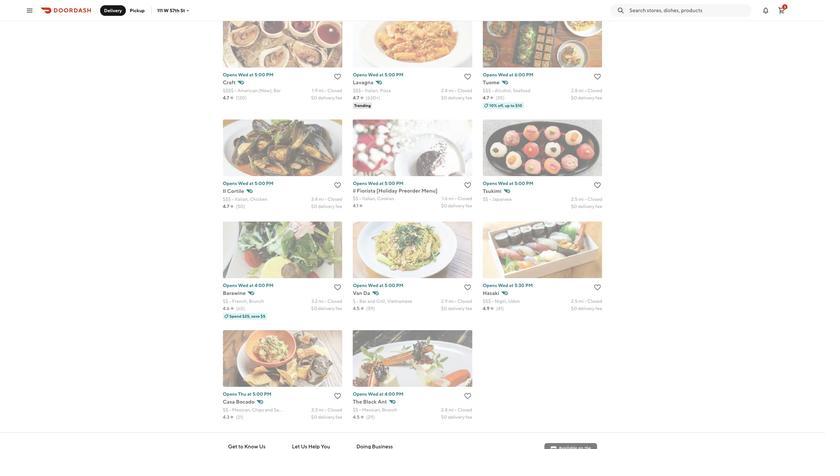 Task type: locate. For each thing, give the bounding box(es) containing it.
opens up il cortile
[[223, 181, 237, 186]]

closed for the black ant
[[457, 407, 472, 413]]

bar right (new),
[[273, 88, 281, 93]]

•
[[235, 88, 237, 93], [325, 88, 327, 93], [362, 88, 364, 93], [455, 88, 457, 93], [492, 88, 494, 93], [585, 88, 586, 93], [359, 196, 361, 201], [455, 196, 457, 201], [232, 197, 234, 202], [325, 197, 327, 202], [489, 197, 491, 202], [585, 197, 587, 202], [229, 299, 231, 304], [325, 299, 327, 304], [356, 299, 358, 304], [455, 299, 457, 304], [492, 299, 494, 304], [585, 299, 587, 304], [229, 407, 231, 413], [325, 407, 327, 413], [359, 407, 361, 413], [455, 407, 457, 413]]

wed up tsukimi
[[498, 181, 508, 186]]

$$$ down lavagna
[[353, 88, 361, 93]]

0 vertical spatial 2.5
[[571, 197, 578, 202]]

fee for van da
[[465, 306, 472, 311]]

opens up the 'hasaki'
[[483, 283, 497, 288]]

click to add this store to your saved list image for hasaki
[[594, 284, 602, 291]]

wed for craft
[[238, 72, 248, 77]]

1 2.5 from the top
[[571, 197, 578, 202]]

1 2.5 mi • closed from the top
[[571, 197, 602, 202]]

$$$ down tuome
[[483, 88, 491, 93]]

opens up il
[[353, 181, 367, 186]]

brunch up save
[[249, 299, 264, 304]]

$0 delivery fee for craft
[[311, 95, 342, 100]]

pm for tuome
[[526, 72, 533, 77]]

2.5 mi • closed for hasaki
[[571, 299, 602, 304]]

barawine
[[223, 290, 246, 296]]

1 vertical spatial opens wed at 4:00 pm
[[353, 392, 403, 397]]

$$ down "the"
[[353, 407, 358, 413]]

1 mexican, from the left
[[232, 407, 251, 413]]

brunch
[[249, 299, 264, 304], [382, 407, 397, 413]]

10% off, up to $10
[[489, 103, 522, 108]]

$$ • mexican, brunch
[[353, 407, 397, 413]]

wed up barawine
[[238, 283, 248, 288]]

opens up tsukimi
[[483, 181, 497, 186]]

0 horizontal spatial brunch
[[249, 299, 264, 304]]

1 horizontal spatial brunch
[[382, 407, 397, 413]]

2 2.5 from the top
[[571, 299, 578, 304]]

2.9 mi • closed
[[441, 299, 472, 304]]

0 horizontal spatial bar
[[273, 88, 281, 93]]

4.7 left (50)
[[223, 204, 229, 209]]

$$ up 4.3
[[223, 407, 228, 413]]

delivery for casa bocado
[[318, 415, 335, 420]]

and left salsa
[[265, 407, 273, 413]]

pm for casa bocado
[[264, 392, 271, 397]]

wed up cortile at left top
[[238, 181, 248, 186]]

wed for tuome
[[498, 72, 508, 77]]

$$$ for hasaki
[[483, 299, 491, 304]]

2 mexican, from the left
[[362, 407, 381, 413]]

at for il cortile
[[249, 181, 254, 186]]

$25,
[[242, 314, 250, 319]]

opens up lavagna
[[353, 72, 367, 77]]

4.7 up 'trending'
[[353, 95, 359, 100]]

1 horizontal spatial 4:00
[[385, 392, 395, 397]]

1 vertical spatial 2.5
[[571, 299, 578, 304]]

$$$$
[[223, 88, 234, 93]]

and
[[367, 299, 375, 304], [265, 407, 273, 413]]

5:00 for craft
[[255, 72, 265, 77]]

at up the $$ • french, brunch
[[249, 283, 254, 288]]

opens wed at 5:00 pm up cortile at left top
[[223, 181, 273, 186]]

at up grill,
[[379, 283, 384, 288]]

opens for barawine
[[223, 283, 237, 288]]

pm for craft
[[266, 72, 273, 77]]

mi for tuome
[[579, 88, 584, 93]]

delivery
[[318, 95, 335, 100], [448, 95, 465, 100], [578, 95, 595, 100], [448, 203, 465, 208], [318, 204, 335, 209], [578, 204, 595, 209], [318, 306, 335, 311], [448, 306, 465, 311], [578, 306, 595, 311], [318, 415, 335, 420], [448, 415, 465, 420]]

closed
[[327, 88, 342, 93], [457, 88, 472, 93], [587, 88, 602, 93], [457, 196, 472, 201], [327, 197, 342, 202], [587, 197, 602, 202], [327, 299, 342, 304], [457, 299, 472, 304], [587, 299, 602, 304], [327, 407, 342, 413], [457, 407, 472, 413]]

brunch down "ant"
[[382, 407, 397, 413]]

at
[[249, 72, 254, 77], [379, 72, 384, 77], [509, 72, 514, 77], [249, 181, 254, 186], [379, 181, 384, 186], [509, 181, 514, 186], [249, 283, 254, 288], [379, 283, 384, 288], [509, 283, 514, 288], [247, 392, 252, 397], [379, 392, 384, 397]]

wed up fiorista
[[368, 181, 378, 186]]

2.8 mi • closed for tuome
[[571, 88, 602, 93]]

french,
[[232, 299, 248, 304]]

$$$ for tuome
[[483, 88, 491, 93]]

$0 delivery fee for van da
[[441, 306, 472, 311]]

$$ for the black ant
[[353, 407, 358, 413]]

4.7
[[223, 95, 229, 100], [353, 95, 359, 100], [483, 95, 489, 100], [223, 204, 229, 209]]

at up $$$ • italian, chicken
[[249, 181, 254, 186]]

brunch for the black ant
[[382, 407, 397, 413]]

closed for barawine
[[327, 299, 342, 304]]

at up japanese
[[509, 181, 514, 186]]

spend $25, save $5
[[229, 314, 265, 319]]

craft
[[223, 79, 236, 86]]

0 vertical spatial 4.5
[[353, 306, 360, 311]]

wed
[[238, 72, 248, 77], [368, 72, 378, 77], [498, 72, 508, 77], [238, 181, 248, 186], [368, 181, 378, 186], [498, 181, 508, 186], [238, 283, 248, 288], [368, 283, 378, 288], [498, 283, 508, 288], [368, 392, 378, 397]]

4.7 left (35)
[[483, 95, 489, 100]]

delivery for tuome
[[578, 95, 595, 100]]

mexican, up (21) on the left bottom
[[232, 407, 251, 413]]

$0 for lavagna
[[441, 95, 447, 100]]

4.5 left (29)
[[353, 415, 360, 420]]

0 vertical spatial opens wed at 4:00 pm
[[223, 283, 273, 288]]

(21)
[[236, 415, 243, 420]]

2.8
[[441, 88, 448, 93], [571, 88, 578, 93], [441, 407, 448, 413]]

wed up da at the left of page
[[368, 283, 378, 288]]

opens wed at 5:00 pm for craft
[[223, 72, 273, 77]]

4:00 up "ant"
[[385, 392, 395, 397]]

bar
[[273, 88, 281, 93], [359, 299, 366, 304]]

opens wed at 5:00 pm for tsukimi
[[483, 181, 533, 186]]

5:00 for van da
[[385, 283, 395, 288]]

0 horizontal spatial mexican,
[[232, 407, 251, 413]]

5:00 inside opens wed at 5:00 pm il fiorista [holiday preorder menu]
[[385, 181, 395, 186]]

mexican, up (29)
[[362, 407, 381, 413]]

japanese
[[492, 197, 512, 202]]

1 vertical spatial bar
[[359, 299, 366, 304]]

fiorista
[[357, 188, 375, 194]]

opens wed at 5:00 pm up lavagna
[[353, 72, 403, 77]]

$0 delivery fee for casa bocado
[[311, 415, 342, 420]]

delivery for hasaki
[[578, 306, 595, 311]]

2 2.5 mi • closed from the top
[[571, 299, 602, 304]]

opens wed at 5:30 pm
[[483, 283, 533, 288]]

il cortile
[[223, 188, 244, 194]]

4.5 down $ on the bottom left of the page
[[353, 306, 360, 311]]

2.8 mi • closed
[[441, 88, 472, 93], [571, 88, 602, 93], [441, 407, 472, 413]]

4.9
[[483, 306, 490, 311]]

opens wed at 5:00 pm up american
[[223, 72, 273, 77]]

(50)
[[236, 204, 245, 209]]

2 4.5 from the top
[[353, 415, 360, 420]]

$$ up 4.6
[[223, 299, 228, 304]]

opens wed at 4:00 pm up barawine
[[223, 283, 273, 288]]

1.9
[[312, 88, 318, 93]]

wed up black
[[368, 392, 378, 397]]

pm for hasaki
[[525, 283, 533, 288]]

at up $$$$ • american (new), bar
[[249, 72, 254, 77]]

(new),
[[259, 88, 273, 93]]

fee for barawine
[[336, 306, 342, 311]]

wed up tuome
[[498, 72, 508, 77]]

$$$ • italian, chicken
[[223, 197, 267, 202]]

3.3 mi • closed
[[311, 407, 342, 413]]

wed inside opens wed at 5:00 pm il fiorista [holiday preorder menu]
[[368, 181, 378, 186]]

click to add this store to your saved list image
[[594, 73, 602, 81], [334, 181, 342, 189], [464, 181, 472, 189], [594, 181, 602, 189], [334, 284, 342, 291], [594, 284, 602, 291]]

bar down van da
[[359, 299, 366, 304]]

italian, up (630+)
[[365, 88, 379, 93]]

Store search: begin typing to search for stores available on DoorDash text field
[[629, 7, 747, 14]]

opens up "craft"
[[223, 72, 237, 77]]

at left 6:00
[[509, 72, 514, 77]]

off,
[[498, 103, 504, 108]]

$$ • french, brunch
[[223, 299, 264, 304]]

5:00 for casa bocado
[[252, 392, 263, 397]]

4.7 down "$$$$"
[[223, 95, 229, 100]]

4:00 up the $$ • french, brunch
[[255, 283, 265, 288]]

fee for lavagna
[[465, 95, 472, 100]]

0 vertical spatial and
[[367, 299, 375, 304]]

(59)
[[366, 306, 375, 311]]

$$$
[[353, 88, 361, 93], [483, 88, 491, 93], [223, 197, 231, 202], [483, 299, 491, 304]]

wed up the 'hasaki'
[[498, 283, 508, 288]]

wed up lavagna
[[368, 72, 378, 77]]

at left '5:30'
[[509, 283, 514, 288]]

opens wed at 4:00 pm
[[223, 283, 273, 288], [353, 392, 403, 397]]

italian, up (50)
[[235, 197, 249, 202]]

0 vertical spatial 2.5 mi • closed
[[571, 197, 602, 202]]

$$ • mexican, chips and salsa
[[223, 407, 285, 413]]

2 items, open order cart image
[[778, 6, 785, 14]]

at up "ant"
[[379, 392, 384, 397]]

$$
[[353, 196, 358, 201], [483, 197, 488, 202], [223, 299, 228, 304], [223, 407, 228, 413], [353, 407, 358, 413]]

pickup button
[[126, 5, 149, 16]]

st
[[180, 8, 185, 13]]

4.5 for the black ant
[[353, 415, 360, 420]]

opens up barawine
[[223, 283, 237, 288]]

$0 for craft
[[311, 95, 317, 100]]

2.8 mi • closed for the black ant
[[441, 407, 472, 413]]

udon
[[508, 299, 520, 304]]

4.3
[[223, 415, 229, 420]]

opens wed at 4:00 pm for barawine
[[223, 283, 273, 288]]

$0
[[311, 95, 317, 100], [441, 95, 447, 100], [571, 95, 577, 100], [441, 203, 447, 208], [311, 204, 317, 209], [571, 204, 577, 209], [311, 306, 317, 311], [441, 306, 447, 311], [571, 306, 577, 311], [311, 415, 317, 420], [441, 415, 447, 420]]

at for hasaki
[[509, 283, 514, 288]]

(41)
[[496, 306, 504, 311]]

mexican,
[[232, 407, 251, 413], [362, 407, 381, 413]]

fee for the black ant
[[465, 415, 472, 420]]

opens up van da
[[353, 283, 367, 288]]

closed for lavagna
[[457, 88, 472, 93]]

il
[[223, 188, 226, 194]]

$0 for il cortile
[[311, 204, 317, 209]]

opens wed at 5:00 pm
[[223, 72, 273, 77], [353, 72, 403, 77], [223, 181, 273, 186], [483, 181, 533, 186], [353, 283, 403, 288]]

0 vertical spatial 4:00
[[255, 283, 265, 288]]

1 horizontal spatial mexican,
[[362, 407, 381, 413]]

thu
[[238, 392, 246, 397]]

opens up tuome
[[483, 72, 497, 77]]

$$$ up 4.9
[[483, 299, 491, 304]]

2.5 mi • closed
[[571, 197, 602, 202], [571, 299, 602, 304]]

111
[[157, 8, 163, 13]]

mi for the black ant
[[449, 407, 454, 413]]

alcohol,
[[495, 88, 512, 93]]

pm for lavagna
[[396, 72, 403, 77]]

the
[[353, 399, 362, 405]]

menu]
[[421, 188, 437, 194]]

pizza
[[380, 88, 391, 93]]

fee
[[336, 95, 342, 100], [465, 95, 472, 100], [595, 95, 602, 100], [465, 203, 472, 208], [336, 204, 342, 209], [595, 204, 602, 209], [336, 306, 342, 311], [465, 306, 472, 311], [595, 306, 602, 311], [336, 415, 342, 420], [465, 415, 472, 420]]

opens up "the"
[[353, 392, 367, 397]]

$0 delivery fee for il cortile
[[311, 204, 342, 209]]

delivery for the black ant
[[448, 415, 465, 420]]

click to add this store to your saved list image for craft
[[334, 73, 342, 81]]

opens up casa
[[223, 392, 237, 397]]

cortile
[[227, 188, 244, 194]]

1 horizontal spatial opens wed at 4:00 pm
[[353, 392, 403, 397]]

black
[[363, 399, 377, 405]]

at right thu
[[247, 392, 252, 397]]

$$$ down il
[[223, 197, 231, 202]]

opens wed at 4:00 pm up "ant"
[[353, 392, 403, 397]]

at for barawine
[[249, 283, 254, 288]]

4.7 for tuome
[[483, 95, 489, 100]]

0 horizontal spatial 4:00
[[255, 283, 265, 288]]

opens wed at 5:00 pm up japanese
[[483, 181, 533, 186]]

opens for hasaki
[[483, 283, 497, 288]]

opens wed at 5:00 pm up da at the left of page
[[353, 283, 403, 288]]

1 vertical spatial 4:00
[[385, 392, 395, 397]]

wed for hasaki
[[498, 283, 508, 288]]

tsukimi
[[483, 188, 501, 194]]

opens wed at 5:00 pm il fiorista [holiday preorder menu]
[[353, 181, 437, 194]]

opens for tsukimi
[[483, 181, 497, 186]]

2.8 for tuome
[[571, 88, 578, 93]]

wed for tsukimi
[[498, 181, 508, 186]]

mi for van da
[[449, 299, 454, 304]]

$$$ • alcohol, seafood
[[483, 88, 530, 93]]

opens for craft
[[223, 72, 237, 77]]

1 vertical spatial brunch
[[382, 407, 397, 413]]

click to add this store to your saved list image
[[334, 73, 342, 81], [464, 73, 472, 81], [464, 284, 472, 291], [334, 392, 342, 400], [464, 392, 472, 400]]

$$ for casa bocado
[[223, 407, 228, 413]]

wed up american
[[238, 72, 248, 77]]

1 vertical spatial and
[[265, 407, 273, 413]]

5:00
[[255, 72, 265, 77], [385, 72, 395, 77], [255, 181, 265, 186], [385, 181, 395, 186], [514, 181, 525, 186], [385, 283, 395, 288], [252, 392, 263, 397]]

pm inside opens wed at 5:00 pm il fiorista [holiday preorder menu]
[[396, 181, 403, 186]]

$0 delivery fee for the black ant
[[441, 415, 472, 420]]

fee for hasaki
[[595, 306, 602, 311]]

1 vertical spatial 2.5 mi • closed
[[571, 299, 602, 304]]

and up (59)
[[367, 299, 375, 304]]

da
[[363, 290, 370, 296]]

0 vertical spatial brunch
[[249, 299, 264, 304]]

(60)
[[236, 306, 245, 311]]

notification bell image
[[762, 6, 770, 14]]

$5
[[260, 314, 265, 319]]

4.5
[[353, 306, 360, 311], [353, 415, 360, 420]]

1 vertical spatial 4.5
[[353, 415, 360, 420]]

at up [holiday at the left
[[379, 181, 384, 186]]

nigiri,
[[495, 299, 507, 304]]

at up pizza
[[379, 72, 384, 77]]

0 horizontal spatial opens wed at 4:00 pm
[[223, 283, 273, 288]]

4:00
[[255, 283, 265, 288], [385, 392, 395, 397]]

delivery for craft
[[318, 95, 335, 100]]

opens
[[223, 72, 237, 77], [353, 72, 367, 77], [483, 72, 497, 77], [223, 181, 237, 186], [353, 181, 367, 186], [483, 181, 497, 186], [223, 283, 237, 288], [353, 283, 367, 288], [483, 283, 497, 288], [223, 392, 237, 397], [353, 392, 367, 397]]

$$$ for lavagna
[[353, 88, 361, 93]]

vietnamese
[[387, 299, 412, 304]]

1 horizontal spatial bar
[[359, 299, 366, 304]]

wed for van da
[[368, 283, 378, 288]]

4.7 for il cortile
[[223, 204, 229, 209]]

wed for the black ant
[[368, 392, 378, 397]]

1 4.5 from the top
[[353, 306, 360, 311]]

0 horizontal spatial and
[[265, 407, 273, 413]]

$$ down tsukimi
[[483, 197, 488, 202]]

5:00 for tsukimi
[[514, 181, 525, 186]]



Task type: describe. For each thing, give the bounding box(es) containing it.
il
[[353, 188, 356, 194]]

pickup
[[130, 8, 145, 13]]

$0 for hasaki
[[571, 306, 577, 311]]

delivery button
[[100, 5, 126, 16]]

click to add this store to your saved list image for van da
[[464, 284, 472, 291]]

opens for il cortile
[[223, 181, 237, 186]]

grill,
[[376, 299, 386, 304]]

at inside opens wed at 5:00 pm il fiorista [holiday preorder menu]
[[379, 181, 384, 186]]

1.6
[[442, 196, 448, 201]]

4.1
[[353, 203, 358, 208]]

fee for casa bocado
[[336, 415, 342, 420]]

(29)
[[366, 415, 375, 420]]

chicken
[[250, 197, 267, 202]]

2.8 for the black ant
[[441, 407, 448, 413]]

hasaki
[[483, 290, 499, 296]]

$0 for the black ant
[[441, 415, 447, 420]]

$$ • japanese
[[483, 197, 512, 202]]

$0 for casa bocado
[[311, 415, 317, 420]]

delivery for lavagna
[[448, 95, 465, 100]]

preorder
[[398, 188, 420, 194]]

mi for craft
[[319, 88, 324, 93]]

$$ for barawine
[[223, 299, 228, 304]]

2.5 for tsukimi
[[571, 197, 578, 202]]

5:00 for il cortile
[[255, 181, 265, 186]]

at for tuome
[[509, 72, 514, 77]]

salsa
[[274, 407, 285, 413]]

opens wed at 4:00 pm for the black ant
[[353, 392, 403, 397]]

bocado
[[236, 399, 255, 405]]

opens for tuome
[[483, 72, 497, 77]]

111 w 57th st button
[[157, 8, 190, 13]]

w
[[164, 8, 169, 13]]

click to add this store to your saved list image for tuome
[[594, 73, 602, 81]]

$$ • italian, cookies
[[353, 196, 394, 201]]

mexican, for bocado
[[232, 407, 251, 413]]

3.2 mi • closed
[[311, 299, 342, 304]]

save
[[251, 314, 260, 319]]

american
[[237, 88, 258, 93]]

10%
[[489, 103, 497, 108]]

4.7 for lavagna
[[353, 95, 359, 100]]

$$$ for il cortile
[[223, 197, 231, 202]]

cookies
[[377, 196, 394, 201]]

mi for tsukimi
[[579, 197, 584, 202]]

pm for tsukimi
[[526, 181, 533, 186]]

italian, for lavagna
[[365, 88, 379, 93]]

click to add this store to your saved list image for barawine
[[334, 284, 342, 291]]

delivery for barawine
[[318, 306, 335, 311]]

fee for tuome
[[595, 95, 602, 100]]

open menu image
[[26, 6, 34, 14]]

chips
[[252, 407, 264, 413]]

2.8 for lavagna
[[441, 88, 448, 93]]

$$$ • nigiri, udon
[[483, 299, 520, 304]]

$$$ • italian, pizza
[[353, 88, 391, 93]]

opens for lavagna
[[353, 72, 367, 77]]

$ • bar and grill, vietnamese
[[353, 299, 412, 304]]

$0 delivery fee for tuome
[[571, 95, 602, 100]]

pm for barawine
[[266, 283, 273, 288]]

2.9
[[441, 299, 448, 304]]

closed for tsukimi
[[587, 197, 602, 202]]

mi for il cortile
[[319, 197, 324, 202]]

brunch for barawine
[[249, 299, 264, 304]]

at for van da
[[379, 283, 384, 288]]

3.2
[[311, 299, 318, 304]]

click to add this store to your saved list image for tsukimi
[[594, 181, 602, 189]]

1 horizontal spatial and
[[367, 299, 375, 304]]

mi for barawine
[[319, 299, 324, 304]]

seafood
[[513, 88, 530, 93]]

delivery
[[104, 8, 122, 13]]

6:00
[[514, 72, 525, 77]]

the black ant
[[353, 399, 387, 405]]

pm for van da
[[396, 283, 403, 288]]

pm for the black ant
[[396, 392, 403, 397]]

3
[[784, 5, 786, 9]]

delivery for van da
[[448, 306, 465, 311]]

5:30
[[514, 283, 524, 288]]

[holiday
[[377, 188, 397, 194]]

4.7 for craft
[[223, 95, 229, 100]]

up
[[505, 103, 510, 108]]

111 w 57th st
[[157, 8, 185, 13]]

(120)
[[236, 95, 247, 100]]

$0 for barawine
[[311, 306, 317, 311]]

1.9 mi • closed
[[312, 88, 342, 93]]

opens thu at 5:00 pm
[[223, 392, 271, 397]]

spend
[[229, 314, 241, 319]]

at for tsukimi
[[509, 181, 514, 186]]

opens wed at 5:00 pm for van da
[[353, 283, 403, 288]]

casa bocado
[[223, 399, 255, 405]]

to
[[511, 103, 515, 108]]

4.6
[[223, 306, 229, 311]]

$$ up 4.1
[[353, 196, 358, 201]]

opens wed at 5:00 pm for il cortile
[[223, 181, 273, 186]]

3.4 mi • closed
[[311, 197, 342, 202]]

wed for lavagna
[[368, 72, 378, 77]]

at for casa bocado
[[247, 392, 252, 397]]

fee for craft
[[336, 95, 342, 100]]

(630+)
[[366, 95, 380, 100]]

$0 delivery fee for barawine
[[311, 306, 342, 311]]

italian, down fiorista
[[362, 196, 376, 201]]

opens inside opens wed at 5:00 pm il fiorista [holiday preorder menu]
[[353, 181, 367, 186]]

$0 delivery fee for hasaki
[[571, 306, 602, 311]]

casa
[[223, 399, 235, 405]]

1.6 mi • closed
[[442, 196, 472, 201]]

closed for craft
[[327, 88, 342, 93]]

mi for lavagna
[[449, 88, 454, 93]]

$$$$ • american (new), bar
[[223, 88, 281, 93]]

mi for casa bocado
[[319, 407, 324, 413]]

$10
[[515, 103, 522, 108]]

closed for van da
[[457, 299, 472, 304]]

van da
[[353, 290, 370, 296]]

57th
[[170, 8, 180, 13]]

opens for casa bocado
[[223, 392, 237, 397]]

opens wed at 6:00 pm
[[483, 72, 533, 77]]

closed for il cortile
[[327, 197, 342, 202]]

0 vertical spatial bar
[[273, 88, 281, 93]]

click to add this store to your saved list image for lavagna
[[464, 73, 472, 81]]

trending
[[354, 103, 371, 108]]

at for craft
[[249, 72, 254, 77]]

wed for il cortile
[[238, 181, 248, 186]]

ant
[[378, 399, 387, 405]]

at for the black ant
[[379, 392, 384, 397]]

closed for casa bocado
[[327, 407, 342, 413]]

$0 delivery fee for lavagna
[[441, 95, 472, 100]]

van
[[353, 290, 362, 296]]

opens for van da
[[353, 283, 367, 288]]

click to add this store to your saved list image for the black ant
[[464, 392, 472, 400]]

3.3
[[311, 407, 318, 413]]

2.8 mi • closed for lavagna
[[441, 88, 472, 93]]

3 button
[[775, 4, 788, 17]]

4.5 for van da
[[353, 306, 360, 311]]

tuome
[[483, 79, 499, 86]]

opens for the black ant
[[353, 392, 367, 397]]

5:00 for lavagna
[[385, 72, 395, 77]]

2.5 mi • closed for tsukimi
[[571, 197, 602, 202]]

3.4
[[311, 197, 318, 202]]

lavagna
[[353, 79, 373, 86]]

(35)
[[496, 95, 504, 100]]

$0 for tuome
[[571, 95, 577, 100]]

wed for barawine
[[238, 283, 248, 288]]



Task type: vqa. For each thing, say whether or not it's contained in the screenshot.


